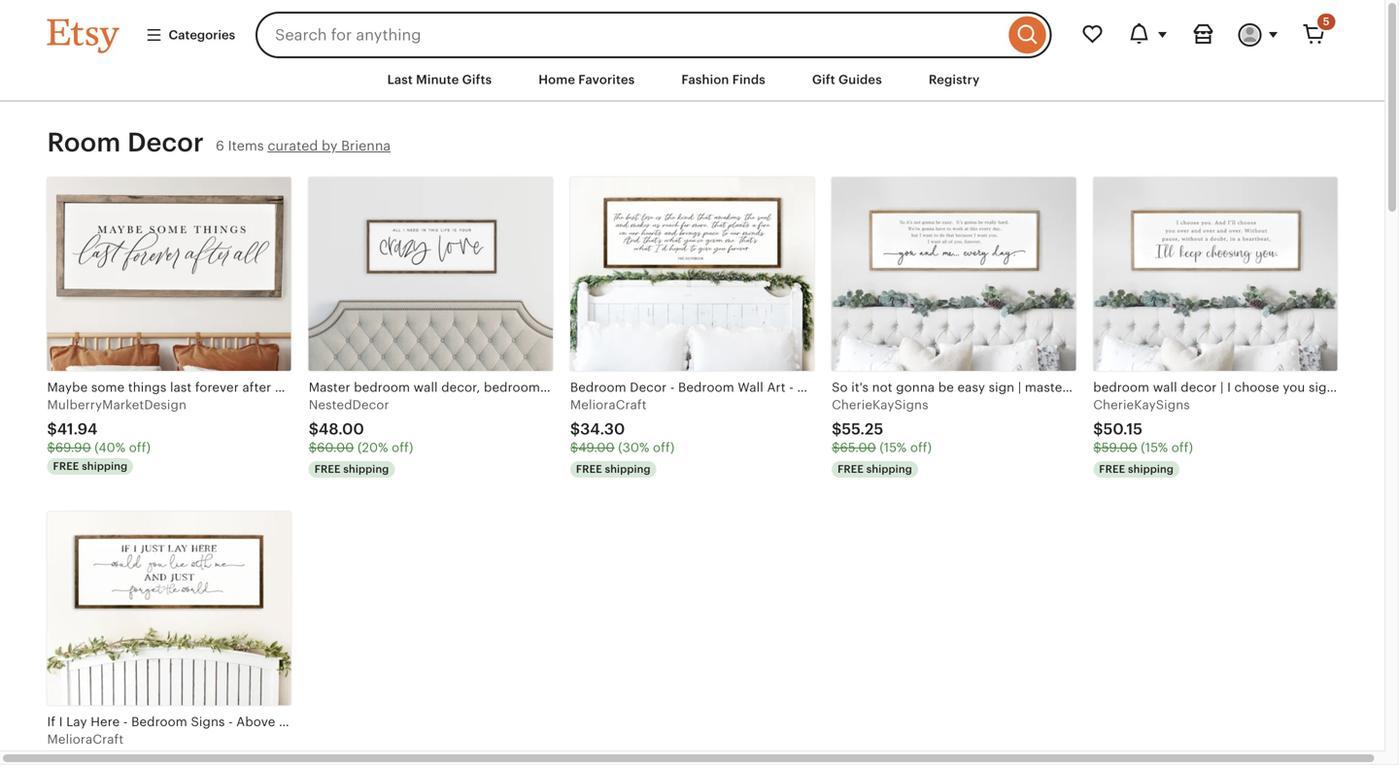 Task type: vqa. For each thing, say whether or not it's contained in the screenshot.


Task type: locate. For each thing, give the bounding box(es) containing it.
cheriekaysigns inside cheriekaysigns $ 50.15 $ 59.00 (15% off) free shipping
[[1094, 398, 1190, 413]]

off) inside cheriekaysigns $ 55.25 $ 65.00 (15% off) free shipping
[[911, 441, 932, 456]]

room decor
[[47, 128, 204, 158]]

1 horizontal spatial melioracraft
[[570, 398, 647, 413]]

shipping for 50.15
[[1128, 463, 1174, 476]]

free inside cheriekaysigns $ 55.25 $ 65.00 (15% off) free shipping
[[838, 463, 864, 476]]

gift guides
[[812, 72, 882, 87]]

categories banner
[[12, 0, 1373, 58]]

favorites
[[579, 72, 635, 87]]

guides
[[839, 72, 882, 87]]

cheriekaysigns up 50.15
[[1094, 398, 1190, 413]]

50.15
[[1104, 421, 1143, 439]]

free down 69.90
[[53, 461, 79, 473]]

melioracraft link
[[47, 512, 291, 766]]

nesteddecor $ 48.00 $ 60.00 (20% off) free shipping
[[309, 398, 414, 476]]

shipping for 55.25
[[867, 463, 913, 476]]

gift guides link
[[798, 62, 897, 97]]

34.30
[[580, 421, 625, 439]]

6 items curated by brienna
[[216, 138, 391, 154]]

(15% right 65.00
[[880, 441, 907, 456]]

1 cheriekaysigns from the left
[[832, 398, 929, 413]]

(40%
[[95, 441, 126, 456]]

Search for anything text field
[[256, 12, 1005, 58]]

off) for 50.15
[[1172, 441, 1194, 456]]

cheriekaysigns $ 55.25 $ 65.00 (15% off) free shipping
[[832, 398, 932, 476]]

decor
[[127, 128, 204, 158]]

off) inside mulberrymarketdesign $ 41.94 $ 69.90 (40% off) free shipping
[[129, 441, 151, 456]]

2 cheriekaysigns from the left
[[1094, 398, 1190, 413]]

curated
[[268, 138, 318, 154]]

off)
[[129, 441, 151, 456], [392, 441, 414, 456], [653, 441, 675, 456], [911, 441, 932, 456], [1172, 441, 1194, 456]]

off) right (20%
[[392, 441, 414, 456]]

4 off) from the left
[[911, 441, 932, 456]]

off) inside cheriekaysigns $ 50.15 $ 59.00 (15% off) free shipping
[[1172, 441, 1194, 456]]

room
[[47, 128, 121, 158]]

cheriekaysigns up 55.25
[[832, 398, 929, 413]]

last minute gifts
[[387, 72, 492, 87]]

menu bar
[[12, 58, 1373, 102]]

fashion finds link
[[667, 62, 780, 97]]

none search field inside categories banner
[[256, 12, 1052, 58]]

1 vertical spatial melioracraft
[[47, 733, 124, 748]]

(15% right 59.00
[[1141, 441, 1169, 456]]

off) right (40%
[[129, 441, 151, 456]]

maybe some things last forever after all | master bedroom sign |  master bedroom decor | wall decor | bedroom wall art | wood framed signs image
[[47, 177, 291, 371]]

melioracraft $ 34.30 $ 49.00 (30% off) free shipping
[[570, 398, 675, 476]]

home favorites
[[539, 72, 635, 87]]

free inside nesteddecor $ 48.00 $ 60.00 (20% off) free shipping
[[315, 463, 341, 476]]

free down 49.00
[[576, 463, 602, 476]]

cheriekaysigns inside cheriekaysigns $ 55.25 $ 65.00 (15% off) free shipping
[[832, 398, 929, 413]]

free for 55.25
[[838, 463, 864, 476]]

fashion
[[682, 72, 729, 87]]

0 horizontal spatial (15%
[[880, 441, 907, 456]]

menu bar containing last minute gifts
[[12, 58, 1373, 102]]

shipping inside mulberrymarketdesign $ 41.94 $ 69.90 (40% off) free shipping
[[82, 461, 128, 473]]

off) inside melioracraft $ 34.30 $ 49.00 (30% off) free shipping
[[653, 441, 675, 456]]

$
[[47, 421, 57, 439], [309, 421, 319, 439], [570, 421, 580, 439], [832, 421, 842, 439], [1094, 421, 1104, 439], [47, 441, 55, 456], [309, 441, 317, 456], [570, 441, 579, 456], [832, 441, 840, 456], [1094, 441, 1102, 456]]

cheriekaysigns $ 50.15 $ 59.00 (15% off) free shipping
[[1094, 398, 1194, 476]]

(15% inside cheriekaysigns $ 55.25 $ 65.00 (15% off) free shipping
[[880, 441, 907, 456]]

shipping down (40%
[[82, 461, 128, 473]]

free inside mulberrymarketdesign $ 41.94 $ 69.90 (40% off) free shipping
[[53, 461, 79, 473]]

shipping inside cheriekaysigns $ 55.25 $ 65.00 (15% off) free shipping
[[867, 463, 913, 476]]

master bedroom wall decor, bedroom signs for over the bed, all i need in this life is your crazy love, first dance lyrics print, wood signs image
[[309, 177, 553, 371]]

home
[[539, 72, 575, 87]]

free for 41.94
[[53, 461, 79, 473]]

so it's not gonna be easy sign | master bedroom wall decor | master bedroom signs | sign for master bedroom | you and me every day sign image
[[832, 177, 1076, 371]]

off) right (30%
[[653, 441, 675, 456]]

free down 65.00
[[838, 463, 864, 476]]

(15%
[[880, 441, 907, 456], [1141, 441, 1169, 456]]

shipping inside cheriekaysigns $ 50.15 $ 59.00 (15% off) free shipping
[[1128, 463, 1174, 476]]

shipping down (20%
[[343, 463, 389, 476]]

free down 60.00
[[315, 463, 341, 476]]

(15% inside cheriekaysigns $ 50.15 $ 59.00 (15% off) free shipping
[[1141, 441, 1169, 456]]

shipping inside melioracraft $ 34.30 $ 49.00 (30% off) free shipping
[[605, 463, 651, 476]]

cheriekaysigns
[[832, 398, 929, 413], [1094, 398, 1190, 413]]

59.00
[[1102, 441, 1138, 456]]

melioracraft
[[570, 398, 647, 413], [47, 733, 124, 748]]

2 (15% from the left
[[1141, 441, 1169, 456]]

free inside melioracraft $ 34.30 $ 49.00 (30% off) free shipping
[[576, 463, 602, 476]]

1 off) from the left
[[129, 441, 151, 456]]

categories
[[169, 28, 235, 42]]

free down 59.00
[[1100, 463, 1126, 476]]

1 horizontal spatial cheriekaysigns
[[1094, 398, 1190, 413]]

2 off) from the left
[[392, 441, 414, 456]]

shipping for 41.94
[[82, 461, 128, 473]]

off) inside nesteddecor $ 48.00 $ 60.00 (20% off) free shipping
[[392, 441, 414, 456]]

0 vertical spatial melioracraft
[[570, 398, 647, 413]]

55.25
[[842, 421, 884, 439]]

None search field
[[256, 12, 1052, 58]]

shipping
[[82, 461, 128, 473], [343, 463, 389, 476], [605, 463, 651, 476], [867, 463, 913, 476], [1128, 463, 1174, 476]]

melioracraft for melioracraft $ 34.30 $ 49.00 (30% off) free shipping
[[570, 398, 647, 413]]

free
[[53, 461, 79, 473], [315, 463, 341, 476], [576, 463, 602, 476], [838, 463, 864, 476], [1100, 463, 1126, 476]]

off) right 59.00
[[1172, 441, 1194, 456]]

gifts
[[462, 72, 492, 87]]

shipping inside nesteddecor $ 48.00 $ 60.00 (20% off) free shipping
[[343, 463, 389, 476]]

1 horizontal spatial (15%
[[1141, 441, 1169, 456]]

shipping down (30%
[[605, 463, 651, 476]]

mulberrymarketdesign
[[47, 398, 187, 413]]

shipping down 65.00
[[867, 463, 913, 476]]

if i lay here - bedroom signs - above bed decor - wood signs - wood wall art - framed wall art - bedroom wall decor - above bed signs image
[[47, 512, 291, 706]]

free inside cheriekaysigns $ 50.15 $ 59.00 (15% off) free shipping
[[1100, 463, 1126, 476]]

shipping down 59.00
[[1128, 463, 1174, 476]]

off) right 65.00
[[911, 441, 932, 456]]

1 (15% from the left
[[880, 441, 907, 456]]

gift
[[812, 72, 836, 87]]

5 off) from the left
[[1172, 441, 1194, 456]]

0 horizontal spatial cheriekaysigns
[[832, 398, 929, 413]]

categories button
[[131, 17, 250, 53]]

0 horizontal spatial melioracraft
[[47, 733, 124, 748]]

registry
[[929, 72, 980, 87]]

3 off) from the left
[[653, 441, 675, 456]]

melioracraft inside melioracraft $ 34.30 $ 49.00 (30% off) free shipping
[[570, 398, 647, 413]]



Task type: describe. For each thing, give the bounding box(es) containing it.
shipping for 48.00
[[343, 463, 389, 476]]

cheriekaysigns for 55.25
[[832, 398, 929, 413]]

off) for 41.94
[[129, 441, 151, 456]]

49.00
[[579, 441, 615, 456]]

cheriekaysigns for 50.15
[[1094, 398, 1190, 413]]

melioracraft for melioracraft
[[47, 733, 124, 748]]

bedroom decor - bedroom wall art - above bed decor - wall decor - signs above bed - wood signs - bedroom wall decor over the bed - farmhouse image
[[570, 177, 815, 371]]

5
[[1324, 16, 1330, 28]]

bedroom wall decor | i choose you sign | master bedroom decor | wood signs | sign for above a bed | i'll keep choosing you sign image
[[1094, 177, 1338, 371]]

free for 50.15
[[1100, 463, 1126, 476]]

free for 48.00
[[315, 463, 341, 476]]

6
[[216, 138, 224, 154]]

off) for 34.30
[[653, 441, 675, 456]]

60.00
[[317, 441, 354, 456]]

items
[[228, 138, 264, 154]]

minute
[[416, 72, 459, 87]]

mulberrymarketdesign $ 41.94 $ 69.90 (40% off) free shipping
[[47, 398, 187, 473]]

shipping for 34.30
[[605, 463, 651, 476]]

(15% for 55.25
[[880, 441, 907, 456]]

by
[[322, 138, 338, 154]]

5 link
[[1291, 12, 1338, 58]]

(15% for 50.15
[[1141, 441, 1169, 456]]

41.94
[[57, 421, 98, 439]]

65.00
[[840, 441, 876, 456]]

last minute gifts link
[[373, 62, 507, 97]]

home favorites link
[[524, 62, 650, 97]]

(20%
[[358, 441, 388, 456]]

brienna
[[341, 138, 391, 154]]

48.00
[[319, 421, 364, 439]]

nesteddecor
[[309, 398, 389, 413]]

(30%
[[618, 441, 650, 456]]

curated by brienna link
[[268, 138, 391, 154]]

fashion finds
[[682, 72, 766, 87]]

free for 34.30
[[576, 463, 602, 476]]

finds
[[733, 72, 766, 87]]

off) for 48.00
[[392, 441, 414, 456]]

69.90
[[55, 441, 91, 456]]

last
[[387, 72, 413, 87]]

off) for 55.25
[[911, 441, 932, 456]]

registry link
[[914, 62, 995, 97]]



